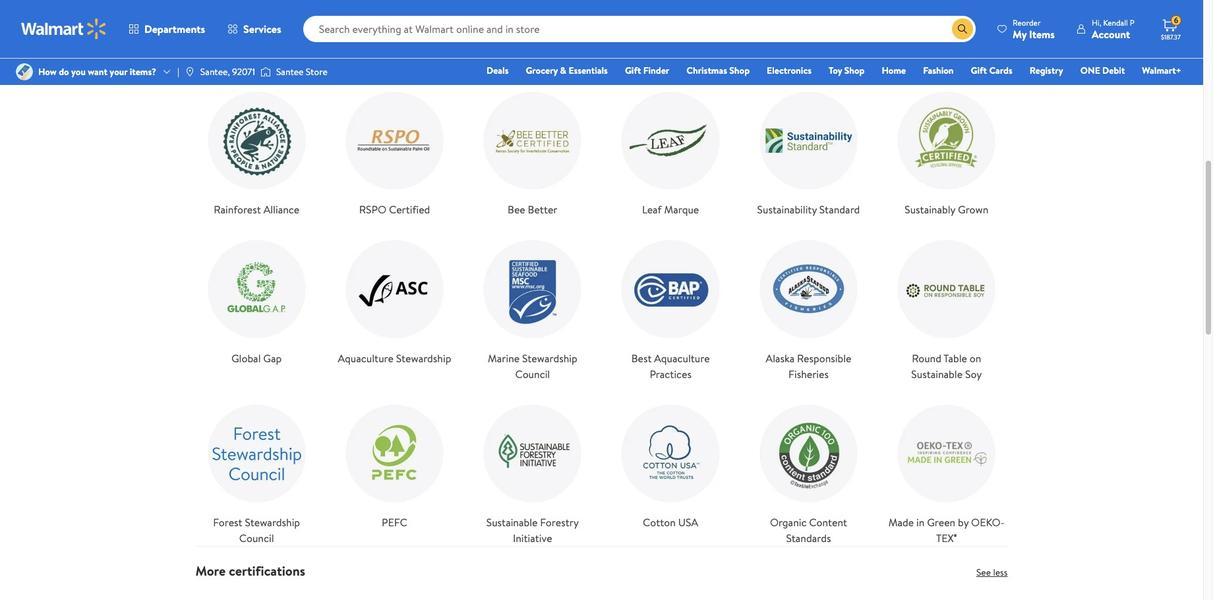 Task type: describe. For each thing, give the bounding box(es) containing it.
home
[[882, 64, 907, 77]]

bee
[[508, 203, 526, 217]]

gift cards link
[[966, 63, 1019, 78]]

$187.37
[[1162, 32, 1181, 42]]

certified
[[389, 203, 430, 217]]

practices
[[650, 367, 692, 382]]

items
[[1030, 27, 1055, 41]]

sustainability standard
[[758, 203, 860, 217]]

search icon image
[[958, 24, 968, 34]]

services
[[243, 22, 281, 36]]

oeko- inside the made in green by oeko- tex®
[[972, 516, 1005, 530]]

sustainable inside sustainable forestry initiative
[[487, 516, 538, 530]]

verified
[[390, 38, 426, 53]]

content
[[810, 516, 848, 530]]

santee store
[[276, 65, 328, 78]]

star
[[817, 38, 836, 53]]

items?
[[130, 65, 156, 78]]

biobased
[[922, 38, 963, 53]]

cotton
[[643, 516, 676, 530]]

rainforest alliance
[[214, 203, 300, 217]]

initiative
[[513, 532, 553, 546]]

&
[[560, 64, 567, 77]]

gift finder link
[[619, 63, 676, 78]]

reorder my items
[[1013, 17, 1055, 41]]

|
[[177, 65, 179, 78]]

standard
[[489, 38, 544, 53]]

forest stewardship council link
[[196, 393, 318, 547]]

bee better
[[508, 203, 558, 217]]

how
[[38, 65, 57, 78]]

standards
[[787, 532, 832, 546]]

electronics link
[[761, 63, 818, 78]]

trade
[[668, 38, 693, 53]]

made in green by oeko- tex® link
[[886, 393, 1008, 547]]

forestry
[[541, 516, 579, 530]]

safer
[[238, 38, 262, 53]]

you
[[71, 65, 86, 78]]

alaska responsible fisheries
[[766, 351, 852, 382]]

debit
[[1103, 64, 1126, 77]]

shop for toy shop
[[845, 64, 865, 77]]

 image for how do you want your items?
[[16, 63, 33, 80]]

green
[[928, 516, 956, 530]]

 image for santee store
[[261, 65, 271, 79]]

services button
[[216, 13, 293, 45]]

deals
[[487, 64, 509, 77]]

christmas
[[687, 64, 728, 77]]

sustainability
[[758, 203, 817, 217]]

gift cards
[[971, 64, 1013, 77]]

departments
[[144, 22, 205, 36]]

finder
[[644, 64, 670, 77]]

santee
[[276, 65, 304, 78]]

grocery & essentials link
[[520, 63, 614, 78]]

cotton usa
[[643, 516, 699, 530]]

standard 100 by oeko-tex®
[[489, 38, 577, 69]]

epa safer choice link
[[196, 0, 318, 53]]

my
[[1013, 27, 1027, 41]]

registry link
[[1024, 63, 1070, 78]]

walmart+
[[1143, 64, 1182, 77]]

registry
[[1030, 64, 1064, 77]]

santee, 92071
[[200, 65, 255, 78]]

product
[[966, 38, 1003, 53]]

standard 100 by oeko-tex® link
[[472, 0, 594, 69]]

hi, kendall p account
[[1092, 17, 1135, 41]]

soy
[[966, 367, 982, 382]]

walmart+ link
[[1137, 63, 1188, 78]]

in
[[917, 516, 925, 530]]

tex® inside the made in green by oeko- tex®
[[937, 532, 958, 546]]

more
[[196, 563, 226, 581]]

aquaculture stewardship
[[338, 351, 451, 366]]

usda biobased product link
[[886, 0, 1008, 53]]

leaf marque
[[643, 203, 699, 217]]

aquaculture inside best aquaculture practices
[[655, 351, 710, 366]]

gift finder
[[625, 64, 670, 77]]

cotton usa link
[[610, 393, 732, 531]]

6 $187.37
[[1162, 15, 1181, 42]]

alliance
[[264, 203, 300, 217]]

marine
[[488, 351, 520, 366]]

organic content standards
[[770, 516, 848, 546]]

one debit link
[[1075, 63, 1132, 78]]

standard
[[820, 203, 860, 217]]

sustainability standard link
[[748, 80, 870, 218]]

see less
[[977, 567, 1008, 580]]

epa
[[217, 38, 236, 53]]



Task type: vqa. For each thing, say whether or not it's contained in the screenshot.
second Gift from left
yes



Task type: locate. For each thing, give the bounding box(es) containing it.
marine stewardship council link
[[472, 229, 594, 382]]

0 vertical spatial tex®
[[539, 54, 560, 69]]

hi,
[[1092, 17, 1102, 28]]

rspo
[[359, 203, 387, 217]]

your
[[110, 65, 128, 78]]

leaf
[[643, 203, 662, 217]]

christmas shop link
[[681, 63, 756, 78]]

0 horizontal spatial tex®
[[539, 54, 560, 69]]

92071
[[232, 65, 255, 78]]

1 horizontal spatial aquaculture
[[655, 351, 710, 366]]

organic
[[770, 516, 807, 530]]

global
[[232, 351, 261, 366]]

store
[[306, 65, 328, 78]]

2 gift from the left
[[971, 64, 988, 77]]

one
[[1081, 64, 1101, 77]]

sustainable inside round table on sustainable soy
[[912, 367, 963, 382]]

gap
[[263, 351, 282, 366]]

stewardship inside forest stewardship council
[[245, 516, 300, 530]]

0 horizontal spatial by
[[566, 38, 577, 53]]

shop right toy
[[845, 64, 865, 77]]

fashion
[[924, 64, 954, 77]]

shop right 'christmas' at the top right of the page
[[730, 64, 750, 77]]

2 aquaculture from the left
[[655, 351, 710, 366]]

sustainable
[[912, 367, 963, 382], [487, 516, 538, 530]]

rainforest
[[214, 203, 261, 217]]

fisheries
[[789, 367, 829, 382]]

stewardship inside aquaculture stewardship link
[[396, 351, 451, 366]]

forest
[[213, 516, 243, 530]]

council down marine
[[516, 367, 550, 382]]

1 horizontal spatial tex®
[[937, 532, 958, 546]]

gift for gift cards
[[971, 64, 988, 77]]

Search search field
[[303, 16, 976, 42]]

0 vertical spatial oeko-
[[506, 54, 539, 69]]

gift left cards
[[971, 64, 988, 77]]

1 horizontal spatial stewardship
[[396, 351, 451, 366]]

rainforest alliance link
[[196, 80, 318, 218]]

0 vertical spatial council
[[516, 367, 550, 382]]

santee,
[[200, 65, 230, 78]]

tex® down 100 on the top
[[539, 54, 560, 69]]

bee better link
[[472, 80, 594, 218]]

council inside marine stewardship council
[[516, 367, 550, 382]]

0 horizontal spatial council
[[239, 532, 274, 546]]

leaf marque link
[[610, 80, 732, 218]]

1 horizontal spatial sustainable
[[912, 367, 963, 382]]

1 horizontal spatial gift
[[971, 64, 988, 77]]

pefc link
[[334, 393, 456, 531]]

6
[[1175, 15, 1179, 26]]

stewardship for forest stewardship council
[[245, 516, 300, 530]]

global gap link
[[196, 229, 318, 367]]

organic content standards link
[[748, 393, 870, 547]]

list containing epa safer choice
[[188, 0, 1016, 547]]

deals link
[[481, 63, 515, 78]]

gift for gift finder
[[625, 64, 641, 77]]

council inside forest stewardship council
[[239, 532, 274, 546]]

council for marine
[[516, 367, 550, 382]]

1 horizontal spatial  image
[[261, 65, 271, 79]]

aquaculture stewardship link
[[334, 229, 456, 367]]

account
[[1092, 27, 1131, 41]]

 image
[[16, 63, 33, 80], [261, 65, 271, 79]]

grocery
[[526, 64, 558, 77]]

usa
[[679, 516, 699, 530]]

1 horizontal spatial by
[[959, 516, 969, 530]]

sustainable up initiative
[[487, 516, 538, 530]]

1 vertical spatial council
[[239, 532, 274, 546]]

rspo certified
[[359, 203, 430, 217]]

by
[[566, 38, 577, 53], [959, 516, 969, 530]]

energy star link
[[748, 0, 870, 53]]

tex® down 'green'
[[937, 532, 958, 546]]

best
[[632, 351, 652, 366]]

0 horizontal spatial sustainable
[[487, 516, 538, 530]]

shop
[[730, 64, 750, 77], [845, 64, 865, 77]]

1 horizontal spatial oeko-
[[972, 516, 1005, 530]]

1 gift from the left
[[625, 64, 641, 77]]

1 vertical spatial oeko-
[[972, 516, 1005, 530]]

see
[[977, 567, 992, 580]]

stewardship for marine stewardship council
[[522, 351, 578, 366]]

made in green by oeko- tex®
[[889, 516, 1005, 546]]

round
[[913, 351, 942, 366]]

fair
[[649, 38, 666, 53]]

cards
[[990, 64, 1013, 77]]

kendall
[[1104, 17, 1129, 28]]

oeko- down standard
[[506, 54, 539, 69]]

christmas shop
[[687, 64, 750, 77]]

gift left the finder
[[625, 64, 641, 77]]

0 horizontal spatial stewardship
[[245, 516, 300, 530]]

stewardship inside marine stewardship council
[[522, 351, 578, 366]]

less
[[994, 567, 1008, 580]]

1 vertical spatial by
[[959, 516, 969, 530]]

0 horizontal spatial  image
[[16, 63, 33, 80]]

council for forest
[[239, 532, 274, 546]]

by inside standard 100 by oeko-tex®
[[566, 38, 577, 53]]

do
[[59, 65, 69, 78]]

 image
[[185, 67, 195, 77]]

1 vertical spatial tex®
[[937, 532, 958, 546]]

marine stewardship council
[[488, 351, 578, 382]]

list
[[188, 0, 1016, 547]]

more certifications
[[196, 563, 305, 581]]

made
[[889, 516, 915, 530]]

1 vertical spatial sustainable
[[487, 516, 538, 530]]

0 horizontal spatial oeko-
[[506, 54, 539, 69]]

best aquaculture practices
[[632, 351, 710, 382]]

 image right '92071'
[[261, 65, 271, 79]]

toy shop
[[829, 64, 865, 77]]

sustainably
[[905, 203, 956, 217]]

oeko- inside standard 100 by oeko-tex®
[[506, 54, 539, 69]]

0 horizontal spatial shop
[[730, 64, 750, 77]]

epa safer choice
[[217, 38, 297, 53]]

2 shop from the left
[[845, 64, 865, 77]]

1 horizontal spatial council
[[516, 367, 550, 382]]

better
[[528, 203, 558, 217]]

departments button
[[117, 13, 216, 45]]

ewg verified link
[[334, 0, 456, 53]]

by right 'green'
[[959, 516, 969, 530]]

stewardship for aquaculture stewardship
[[396, 351, 451, 366]]

tex®
[[539, 54, 560, 69], [937, 532, 958, 546]]

global gap
[[232, 351, 282, 366]]

energy
[[783, 38, 815, 53]]

energy star
[[783, 38, 836, 53]]

grown
[[959, 203, 989, 217]]

by inside the made in green by oeko- tex®
[[959, 516, 969, 530]]

1 shop from the left
[[730, 64, 750, 77]]

2 horizontal spatial stewardship
[[522, 351, 578, 366]]

0 horizontal spatial gift
[[625, 64, 641, 77]]

council down the forest
[[239, 532, 274, 546]]

home link
[[876, 63, 912, 78]]

council
[[516, 367, 550, 382], [239, 532, 274, 546]]

responsible
[[798, 351, 852, 366]]

1 horizontal spatial shop
[[845, 64, 865, 77]]

shop for christmas shop
[[730, 64, 750, 77]]

see less button
[[977, 567, 1008, 580]]

Walmart Site-Wide search field
[[303, 16, 976, 42]]

alaska responsible fisheries link
[[748, 229, 870, 382]]

p
[[1131, 17, 1135, 28]]

reorder
[[1013, 17, 1041, 28]]

fair trade link
[[610, 0, 732, 53]]

by right 100 on the top
[[566, 38, 577, 53]]

0 horizontal spatial aquaculture
[[338, 351, 394, 366]]

walmart image
[[21, 18, 107, 40]]

1 aquaculture from the left
[[338, 351, 394, 366]]

round table on sustainable soy link
[[886, 229, 1008, 382]]

oeko- right 'green'
[[972, 516, 1005, 530]]

0 vertical spatial sustainable
[[912, 367, 963, 382]]

on
[[970, 351, 982, 366]]

 image left 'how'
[[16, 63, 33, 80]]

0 vertical spatial by
[[566, 38, 577, 53]]

sustainable down round
[[912, 367, 963, 382]]

tex® inside standard 100 by oeko-tex®
[[539, 54, 560, 69]]

toy
[[829, 64, 843, 77]]

pefc
[[382, 516, 408, 530]]



